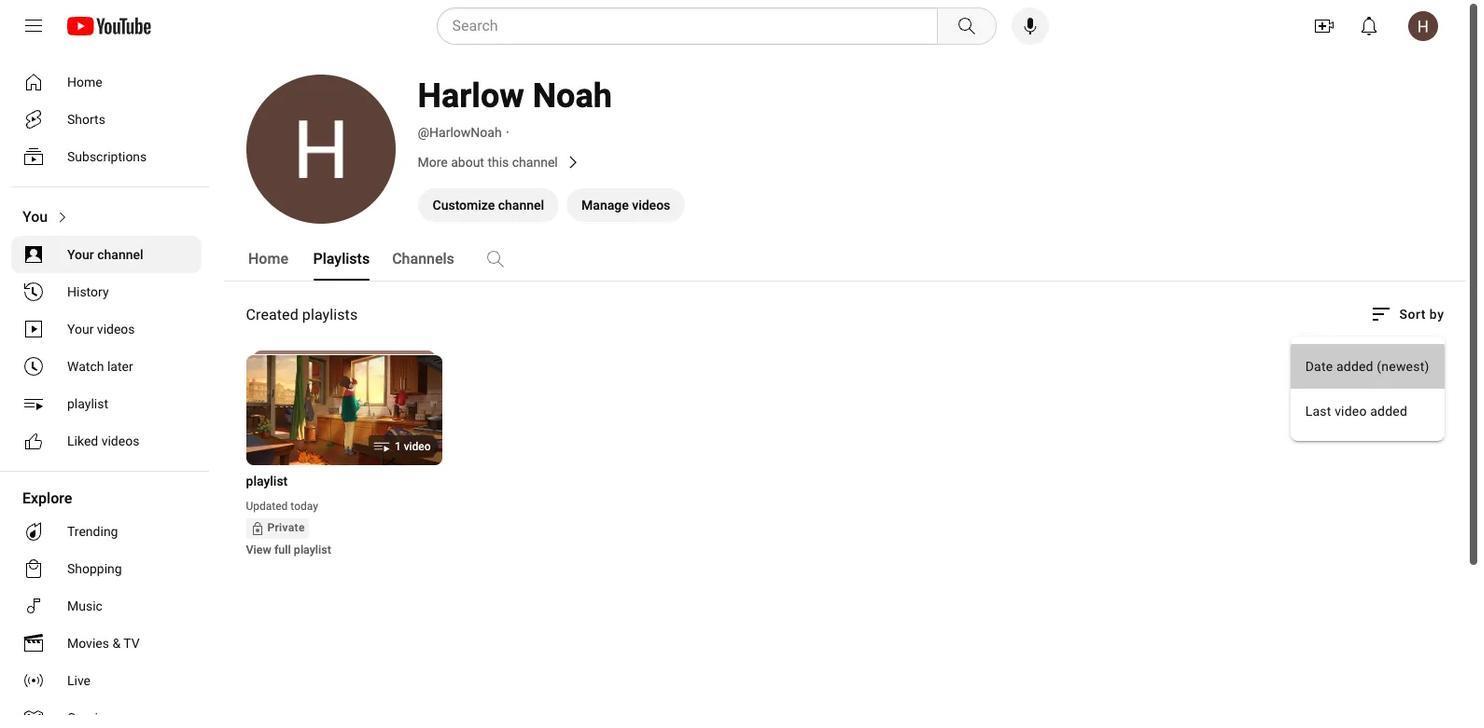 Task type: describe. For each thing, give the bounding box(es) containing it.
channels
[[392, 250, 454, 268]]

music
[[67, 599, 103, 614]]

manage videos
[[581, 198, 670, 213]]

movies
[[67, 636, 109, 651]]

liked
[[67, 434, 98, 449]]

harlow
[[418, 77, 524, 116]]

subscriptions
[[67, 149, 147, 164]]

private
[[267, 522, 305, 535]]

shorts
[[67, 112, 105, 127]]

customize channel
[[433, 198, 544, 213]]

customize
[[433, 198, 495, 213]]

sort
[[1399, 307, 1426, 322]]

&
[[112, 636, 120, 651]]

video for 1
[[404, 440, 431, 454]]

shopping
[[67, 562, 122, 577]]

movies & tv
[[67, 636, 140, 651]]

videos for liked videos
[[101, 434, 139, 449]]

you
[[22, 208, 48, 226]]

your channel
[[67, 247, 143, 262]]

group inside harlow noah main content
[[1290, 303, 1444, 451]]

today
[[291, 500, 318, 513]]

0 vertical spatial added
[[1336, 359, 1373, 374]]

tv
[[123, 636, 140, 651]]

by
[[1430, 307, 1444, 322]]

1
[[395, 440, 401, 454]]

more about this channel
[[418, 155, 558, 170]]

Customize channel text field
[[433, 198, 544, 213]]

later
[[107, 359, 133, 374]]

trending
[[67, 524, 118, 539]]

about
[[451, 155, 484, 170]]

created playlists button
[[246, 305, 358, 326]]

videos for manage videos
[[632, 198, 670, 213]]

date added (newest) link
[[1290, 344, 1444, 389]]

@harlownoah
[[418, 125, 502, 140]]

Manage videos text field
[[581, 198, 670, 213]]

‧
[[505, 125, 510, 140]]

view full playlist link
[[246, 543, 331, 557]]

Search text field
[[452, 14, 933, 38]]

private status
[[246, 519, 309, 539]]

your for your channel
[[67, 247, 94, 262]]

playlists
[[313, 250, 370, 268]]

last video added
[[1305, 404, 1407, 419]]

channel for your channel
[[97, 247, 143, 262]]

date added (newest)
[[1305, 359, 1429, 374]]

history
[[67, 285, 109, 300]]

your videos
[[67, 322, 135, 337]]

noah
[[533, 77, 612, 116]]

sort by
[[1399, 307, 1444, 322]]

0 vertical spatial channel
[[512, 155, 558, 170]]

view full playlist
[[246, 543, 331, 557]]

more
[[418, 155, 448, 170]]



Task type: locate. For each thing, give the bounding box(es) containing it.
manage
[[581, 198, 629, 213]]

updated
[[246, 500, 288, 513]]

1 vertical spatial your
[[67, 322, 94, 337]]

last
[[1305, 404, 1331, 419]]

date
[[1305, 359, 1333, 374]]

playlist link
[[11, 385, 202, 423], [11, 385, 202, 423], [246, 472, 419, 491]]

your up watch
[[67, 322, 94, 337]]

1 vertical spatial added
[[1370, 404, 1407, 419]]

liked videos link
[[11, 423, 202, 460], [11, 423, 202, 460]]

0 vertical spatial video
[[1335, 404, 1367, 419]]

group containing sort by
[[1290, 303, 1444, 451]]

1 vertical spatial home
[[248, 250, 288, 268]]

customize channel link
[[418, 189, 559, 222]]

sort by button
[[1370, 303, 1444, 326]]

watch later
[[67, 359, 133, 374]]

home up created at left top
[[248, 250, 288, 268]]

explore
[[22, 490, 72, 508]]

view
[[246, 543, 271, 557]]

videos right manage
[[632, 198, 670, 213]]

video inside 1 video link
[[404, 440, 431, 454]]

home up shorts
[[67, 75, 102, 90]]

list box containing date added (newest)
[[1290, 337, 1444, 441]]

video inside the last video added link
[[1335, 404, 1367, 419]]

channel for customize channel
[[498, 198, 544, 213]]

video
[[1335, 404, 1367, 419], [404, 440, 431, 454]]

videos up later
[[97, 322, 135, 337]]

channel right this in the left top of the page
[[512, 155, 558, 170]]

last video added link
[[1290, 389, 1444, 434]]

liked videos
[[67, 434, 139, 449]]

1 your from the top
[[67, 247, 94, 262]]

0 horizontal spatial playlist
[[67, 397, 108, 412]]

added right date
[[1336, 359, 1373, 374]]

2 vertical spatial videos
[[101, 434, 139, 449]]

playlists
[[302, 306, 358, 324]]

live link
[[11, 663, 202, 700], [11, 663, 202, 700]]

playlist
[[67, 397, 108, 412], [246, 474, 288, 489], [294, 543, 331, 557]]

shorts link
[[11, 101, 202, 138], [11, 101, 202, 138]]

list box inside harlow noah main content
[[1290, 337, 1444, 441]]

None search field
[[403, 7, 1000, 45]]

0 vertical spatial your
[[67, 247, 94, 262]]

1 vertical spatial playlist
[[246, 474, 288, 489]]

watch
[[67, 359, 104, 374]]

1 vertical spatial channel
[[498, 198, 544, 213]]

channel inside 'link'
[[498, 198, 544, 213]]

shopping link
[[11, 551, 202, 588], [11, 551, 202, 588]]

home link
[[11, 63, 202, 101], [11, 63, 202, 101]]

1 vertical spatial video
[[404, 440, 431, 454]]

1 video link
[[246, 355, 442, 468]]

2 vertical spatial channel
[[97, 247, 143, 262]]

created
[[246, 306, 298, 324]]

1 horizontal spatial video
[[1335, 404, 1367, 419]]

group
[[1290, 303, 1444, 451]]

home inside harlow noah main content
[[248, 250, 288, 268]]

updated today
[[246, 500, 318, 513]]

history link
[[11, 273, 202, 311], [11, 273, 202, 311]]

watch later link
[[11, 348, 202, 385], [11, 348, 202, 385]]

channel
[[512, 155, 558, 170], [498, 198, 544, 213], [97, 247, 143, 262]]

your channel link
[[11, 236, 202, 273], [11, 236, 202, 273]]

created playlists
[[246, 306, 358, 324]]

your up history
[[67, 247, 94, 262]]

videos for your videos
[[97, 322, 135, 337]]

playlist up updated at the bottom
[[246, 474, 288, 489]]

videos right 'liked'
[[101, 434, 139, 449]]

full
[[274, 543, 291, 557]]

2 horizontal spatial playlist
[[294, 543, 331, 557]]

list box
[[1290, 337, 1444, 441]]

tab list containing home
[[246, 237, 650, 282]]

added
[[1336, 359, 1373, 374], [1370, 404, 1407, 419]]

tab list inside harlow noah main content
[[246, 237, 650, 282]]

live
[[67, 674, 91, 689]]

0 vertical spatial videos
[[632, 198, 670, 213]]

playlist right full
[[294, 543, 331, 557]]

trending link
[[11, 513, 202, 551], [11, 513, 202, 551]]

1 vertical spatial videos
[[97, 322, 135, 337]]

added down the (newest)
[[1370, 404, 1407, 419]]

this
[[488, 155, 509, 170]]

playlist link inside harlow noah main content
[[246, 472, 419, 491]]

movies & tv link
[[11, 625, 202, 663], [11, 625, 202, 663]]

harlow noah @harlownoah ‧
[[418, 77, 612, 140]]

harlow noah main content
[[224, 4, 1466, 716]]

0 horizontal spatial home
[[67, 75, 102, 90]]

video for last
[[1335, 404, 1367, 419]]

1 horizontal spatial playlist
[[246, 474, 288, 489]]

1 video
[[395, 440, 431, 454]]

home
[[67, 75, 102, 90], [248, 250, 288, 268]]

2 your from the top
[[67, 322, 94, 337]]

channel up history
[[97, 247, 143, 262]]

your
[[67, 247, 94, 262], [67, 322, 94, 337]]

video right 1
[[404, 440, 431, 454]]

your videos link
[[11, 311, 202, 348], [11, 311, 202, 348]]

1 horizontal spatial home
[[248, 250, 288, 268]]

(newest)
[[1377, 359, 1429, 374]]

0 vertical spatial home
[[67, 75, 102, 90]]

your for your videos
[[67, 322, 94, 337]]

you link
[[11, 199, 202, 236], [11, 199, 202, 236]]

channel down this in the left top of the page
[[498, 198, 544, 213]]

2 vertical spatial playlist
[[294, 543, 331, 557]]

subscriptions link
[[11, 138, 202, 175], [11, 138, 202, 175]]

playlist down watch
[[67, 397, 108, 412]]

music link
[[11, 588, 202, 625], [11, 588, 202, 625]]

videos
[[632, 198, 670, 213], [97, 322, 135, 337], [101, 434, 139, 449]]

tab list
[[246, 237, 650, 282]]

0 horizontal spatial video
[[404, 440, 431, 454]]

avatar image image
[[1408, 11, 1438, 41]]

0 vertical spatial playlist
[[67, 397, 108, 412]]

more about this channel link
[[418, 151, 978, 174]]

videos inside harlow noah main content
[[632, 198, 670, 213]]

manage videos link
[[567, 189, 685, 222]]

video right last
[[1335, 404, 1367, 419]]



Task type: vqa. For each thing, say whether or not it's contained in the screenshot.
Subscribe
no



